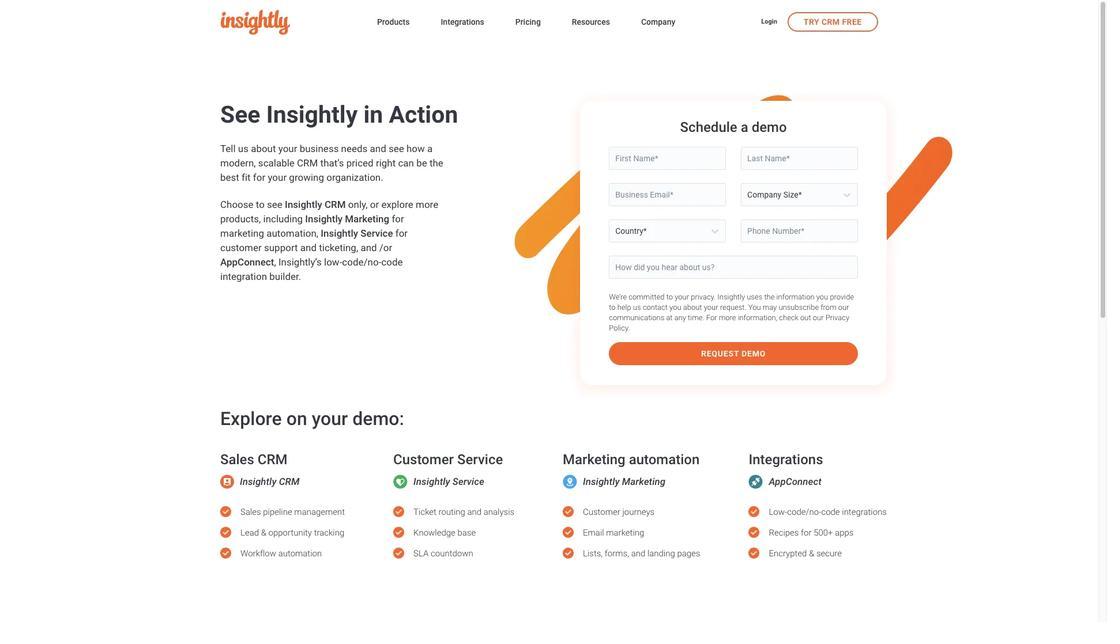 Task type: vqa. For each thing, say whether or not it's contained in the screenshot.
first name* TEXT BOX on the top of the page
yes



Task type: locate. For each thing, give the bounding box(es) containing it.
your up any
[[675, 293, 689, 302]]

time.
[[688, 314, 705, 322]]

marketing
[[345, 213, 389, 225], [563, 452, 626, 468], [622, 476, 666, 488]]

the right "be"
[[430, 157, 443, 169]]

pricing
[[515, 17, 541, 27]]

1 horizontal spatial us
[[633, 303, 641, 312]]

insightly inside we're committed to your privacy. insightly uses the information you provide to help us contact you about your request. you may unsubscribe from our communications at any time.  for more information, check out our privacy policy.
[[718, 293, 745, 302]]

crm for sales crm
[[258, 452, 287, 468]]

& left secure
[[809, 549, 815, 559]]

we're committed to your privacy. insightly uses the information you provide to help us contact you about your request. you may unsubscribe from our communications at any time.  for more information, check out our privacy policy.
[[609, 293, 854, 333]]

0 vertical spatial our
[[838, 303, 849, 312]]

lists,
[[583, 549, 603, 559]]

,
[[274, 257, 276, 268]]

code down '/or'
[[381, 257, 403, 268]]

Business Email* email field
[[609, 183, 726, 206]]

appconnect up integration
[[220, 257, 274, 268]]

0 vertical spatial customer
[[393, 452, 454, 468]]

lead
[[240, 528, 259, 539]]

explore on your demo:
[[220, 408, 404, 430]]

0 horizontal spatial more
[[416, 199, 438, 211]]

marketing down customer journeys
[[606, 528, 644, 539]]

insightly crm
[[240, 476, 300, 488]]

crm inside choose to see insightly crm only, or explore more products, including insightly marketing for marketing automation, insightly service for customer support and ticketing, and /or appconnect , insightly's low-code/no-code integration builder.
[[325, 199, 346, 211]]

a right how on the top
[[427, 143, 433, 155]]

us inside tell us about your business needs and see how a modern, scalable crm that's priced right can be the best fit for your growing organization.
[[238, 143, 249, 155]]

1 horizontal spatial integrations
[[749, 452, 823, 468]]

contact
[[643, 303, 668, 312]]

request.
[[720, 303, 747, 312]]

1 vertical spatial more
[[719, 314, 736, 322]]

marketing inside choose to see insightly crm only, or explore more products, including insightly marketing for marketing automation, insightly service for customer support and ticketing, and /or appconnect , insightly's low-code/no-code integration builder.
[[220, 228, 264, 239]]

None submit
[[609, 343, 858, 366]]

sla
[[414, 549, 429, 559]]

0 horizontal spatial to
[[256, 199, 265, 211]]

see up including
[[267, 199, 283, 211]]

1 horizontal spatial &
[[809, 549, 815, 559]]

1 vertical spatial you
[[670, 303, 681, 312]]

your up scalable
[[278, 143, 297, 155]]

about inside tell us about your business needs and see how a modern, scalable crm that's priced right can be the best fit for your growing organization.
[[251, 143, 276, 155]]

journeys
[[623, 508, 655, 518]]

opportunity
[[268, 528, 312, 539]]

First Name* text field
[[609, 147, 726, 170]]

crm left only,
[[325, 199, 346, 211]]

free
[[842, 17, 862, 26]]

0 horizontal spatial us
[[238, 143, 249, 155]]

1 horizontal spatial see
[[389, 143, 404, 155]]

right
[[376, 157, 396, 169]]

sales
[[220, 452, 254, 468], [240, 508, 261, 518]]

for
[[253, 172, 265, 183], [392, 213, 404, 225], [395, 228, 408, 239], [801, 528, 812, 539]]

marketing down or
[[345, 213, 389, 225]]

us right tell
[[238, 143, 249, 155]]

schedule
[[680, 119, 737, 136]]

2 horizontal spatial to
[[667, 293, 673, 302]]

your
[[278, 143, 297, 155], [268, 172, 287, 183], [675, 293, 689, 302], [704, 303, 718, 312], [312, 408, 348, 430]]

service up '/or'
[[361, 228, 393, 239]]

0 horizontal spatial a
[[427, 143, 433, 155]]

more inside choose to see insightly crm only, or explore more products, including insightly marketing for marketing automation, insightly service for customer support and ticketing, and /or appconnect , insightly's low-code/no-code integration builder.
[[416, 199, 438, 211]]

marketing
[[220, 228, 264, 239], [606, 528, 644, 539]]

the inside we're committed to your privacy. insightly uses the information you provide to help us contact you about your request. you may unsubscribe from our communications at any time.  for more information, check out our privacy policy.
[[764, 293, 775, 302]]

marketing up customer at the left
[[220, 228, 264, 239]]

knowledge base
[[414, 528, 476, 539]]

1 vertical spatial customer
[[583, 508, 620, 518]]

management
[[294, 508, 345, 518]]

the
[[430, 157, 443, 169], [764, 293, 775, 302]]

your up for
[[704, 303, 718, 312]]

1 horizontal spatial about
[[683, 303, 702, 312]]

1 vertical spatial marketing
[[563, 452, 626, 468]]

information
[[777, 293, 815, 302]]

automation,
[[267, 228, 318, 239]]

1 horizontal spatial more
[[719, 314, 736, 322]]

service down customer service
[[453, 476, 484, 488]]

recipes
[[769, 528, 799, 539]]

marketing down marketing automation
[[622, 476, 666, 488]]

tracking
[[314, 528, 344, 539]]

automation
[[629, 452, 700, 468], [278, 549, 322, 559]]

choose
[[220, 199, 254, 211]]

1 vertical spatial a
[[427, 143, 433, 155]]

crm inside button
[[822, 17, 840, 26]]

a
[[741, 119, 748, 136], [427, 143, 433, 155]]

1 horizontal spatial to
[[609, 303, 616, 312]]

growing
[[289, 172, 324, 183]]

appconnect up low-
[[769, 476, 822, 488]]

routing
[[439, 508, 465, 518]]

service up insightly service
[[457, 452, 503, 468]]

1 vertical spatial see
[[267, 199, 283, 211]]

1 horizontal spatial code
[[821, 508, 840, 518]]

sales up crm image
[[220, 452, 254, 468]]

you up from
[[816, 293, 828, 302]]

0 horizontal spatial customer
[[393, 452, 454, 468]]

sla countdown
[[414, 549, 473, 559]]

1 horizontal spatial you
[[816, 293, 828, 302]]

0 vertical spatial automation
[[629, 452, 700, 468]]

0 vertical spatial sales
[[220, 452, 254, 468]]

customer for customer service
[[393, 452, 454, 468]]

0 vertical spatial marketing
[[220, 228, 264, 239]]

be
[[416, 157, 427, 169]]

the up may
[[764, 293, 775, 302]]

1 vertical spatial about
[[683, 303, 702, 312]]

lists, forms, and landing pages
[[583, 549, 700, 559]]

crm image
[[220, 475, 234, 489]]

at
[[666, 314, 673, 322]]

automation up insightly marketing
[[629, 452, 700, 468]]

0 horizontal spatial code/no-
[[342, 257, 381, 268]]

0 vertical spatial appconnect
[[220, 257, 274, 268]]

we're
[[609, 293, 627, 302]]

and up right
[[370, 143, 386, 155]]

0 horizontal spatial the
[[430, 157, 443, 169]]

privacy.
[[691, 293, 716, 302]]

0 horizontal spatial appconnect
[[220, 257, 274, 268]]

service inside choose to see insightly crm only, or explore more products, including insightly marketing for marketing automation, insightly service for customer support and ticketing, and /or appconnect , insightly's low-code/no-code integration builder.
[[361, 228, 393, 239]]

workflow automation
[[240, 549, 322, 559]]

integrations link
[[441, 15, 484, 31]]

0 vertical spatial see
[[389, 143, 404, 155]]

0 horizontal spatial automation
[[278, 549, 322, 559]]

0 horizontal spatial integrations
[[441, 17, 484, 27]]

to up contact
[[667, 293, 673, 302]]

1 horizontal spatial appconnect
[[769, 476, 822, 488]]

us
[[238, 143, 249, 155], [633, 303, 641, 312]]

0 vertical spatial more
[[416, 199, 438, 211]]

Last Name* text field
[[741, 147, 858, 170]]

service image
[[393, 475, 408, 489]]

sales up "lead"
[[240, 508, 261, 518]]

0 vertical spatial marketing
[[345, 213, 389, 225]]

1 vertical spatial service
[[457, 452, 503, 468]]

0 vertical spatial integrations
[[441, 17, 484, 27]]

1 horizontal spatial automation
[[629, 452, 700, 468]]

about up time.
[[683, 303, 702, 312]]

1 vertical spatial sales
[[240, 508, 261, 518]]

and right forms,
[[631, 549, 646, 559]]

crm up sales pipeline management
[[279, 476, 300, 488]]

see up can
[[389, 143, 404, 155]]

to right choose
[[256, 199, 265, 211]]

products,
[[220, 213, 261, 225]]

1 horizontal spatial customer
[[583, 508, 620, 518]]

apps
[[835, 528, 854, 539]]

0 horizontal spatial about
[[251, 143, 276, 155]]

any
[[675, 314, 686, 322]]

see
[[389, 143, 404, 155], [267, 199, 283, 211]]

knowledge
[[414, 528, 456, 539]]

0 vertical spatial us
[[238, 143, 249, 155]]

service for insightly service
[[453, 476, 484, 488]]

your right on
[[312, 408, 348, 430]]

0 vertical spatial &
[[261, 528, 266, 539]]

code/no- down ticketing,
[[342, 257, 381, 268]]

0 vertical spatial service
[[361, 228, 393, 239]]

marketing up the marketing image at the bottom right of the page
[[563, 452, 626, 468]]

& right "lead"
[[261, 528, 266, 539]]

crm right try
[[822, 17, 840, 26]]

0 horizontal spatial marketing
[[220, 228, 264, 239]]

marketing image
[[563, 475, 577, 489]]

you
[[816, 293, 828, 302], [670, 303, 681, 312]]

us up communications
[[633, 303, 641, 312]]

more down 'request.'
[[719, 314, 736, 322]]

customer up service image
[[393, 452, 454, 468]]

1 horizontal spatial the
[[764, 293, 775, 302]]

code up 500+
[[821, 508, 840, 518]]

more
[[416, 199, 438, 211], [719, 314, 736, 322]]

crm up insightly crm
[[258, 452, 287, 468]]

2 vertical spatial to
[[609, 303, 616, 312]]

customer up the email
[[583, 508, 620, 518]]

low-code/no-code integrations
[[769, 508, 887, 518]]

schedule a demo
[[680, 119, 787, 136]]

0 vertical spatial about
[[251, 143, 276, 155]]

0 horizontal spatial &
[[261, 528, 266, 539]]

service for customer service
[[457, 452, 503, 468]]

1 vertical spatial automation
[[278, 549, 322, 559]]

your down scalable
[[268, 172, 287, 183]]

tell us about your business needs and see how a modern, scalable crm that's priced right can be the best fit for your growing organization.
[[220, 143, 443, 183]]

more right explore
[[416, 199, 438, 211]]

0 horizontal spatial code
[[381, 257, 403, 268]]

including
[[263, 213, 303, 225]]

our down provide
[[838, 303, 849, 312]]

Phone Number* text field
[[741, 220, 858, 243]]

code inside choose to see insightly crm only, or explore more products, including insightly marketing for marketing automation, insightly service for customer support and ticketing, and /or appconnect , insightly's low-code/no-code integration builder.
[[381, 257, 403, 268]]

1 vertical spatial the
[[764, 293, 775, 302]]

automation down lead & opportunity tracking
[[278, 549, 322, 559]]

1 vertical spatial us
[[633, 303, 641, 312]]

0 vertical spatial code
[[381, 257, 403, 268]]

in
[[364, 101, 383, 129]]

customer service
[[393, 452, 503, 468]]

you up any
[[670, 303, 681, 312]]

1 horizontal spatial code/no-
[[787, 508, 821, 518]]

0 vertical spatial to
[[256, 199, 265, 211]]

0 horizontal spatial see
[[267, 199, 283, 211]]

integration
[[220, 271, 267, 283]]

insightly
[[266, 101, 358, 129], [285, 199, 322, 211], [305, 213, 343, 225], [321, 228, 358, 239], [718, 293, 745, 302], [240, 476, 277, 488], [414, 476, 450, 488], [583, 476, 620, 488]]

to down "we're"
[[609, 303, 616, 312]]

code/no- up recipes for 500+ apps
[[787, 508, 821, 518]]

0 vertical spatial code/no-
[[342, 257, 381, 268]]

company
[[641, 17, 676, 27]]

1 vertical spatial our
[[813, 314, 824, 322]]

from
[[821, 303, 837, 312]]

privacy
[[826, 314, 850, 322]]

1 horizontal spatial marketing
[[606, 528, 644, 539]]

1 horizontal spatial a
[[741, 119, 748, 136]]

explore
[[381, 199, 413, 211]]

0 vertical spatial the
[[430, 157, 443, 169]]

1 vertical spatial &
[[809, 549, 815, 559]]

you
[[748, 303, 761, 312]]

1 vertical spatial marketing
[[606, 528, 644, 539]]

about up scalable
[[251, 143, 276, 155]]

code/no- inside choose to see insightly crm only, or explore more products, including insightly marketing for marketing automation, insightly service for customer support and ticketing, and /or appconnect , insightly's low-code/no-code integration builder.
[[342, 257, 381, 268]]

insightly service
[[414, 476, 484, 488]]

our right out
[[813, 314, 824, 322]]

and inside tell us about your business needs and see how a modern, scalable crm that's priced right can be the best fit for your growing organization.
[[370, 143, 386, 155]]

2 vertical spatial service
[[453, 476, 484, 488]]

modern,
[[220, 157, 256, 169]]

a left demo
[[741, 119, 748, 136]]

help
[[618, 303, 631, 312]]

1 vertical spatial code/no-
[[787, 508, 821, 518]]

crm up growing in the left of the page
[[297, 157, 318, 169]]



Task type: describe. For each thing, give the bounding box(es) containing it.
company link
[[641, 15, 676, 31]]

may
[[763, 303, 777, 312]]

1 vertical spatial integrations
[[749, 452, 823, 468]]

insightly logo image
[[221, 10, 290, 35]]

sales for sales pipeline management
[[240, 508, 261, 518]]

& for lead
[[261, 528, 266, 539]]

priced
[[346, 157, 374, 169]]

base
[[458, 528, 476, 539]]

policy.
[[609, 324, 630, 333]]

see inside tell us about your business needs and see how a modern, scalable crm that's priced right can be the best fit for your growing organization.
[[389, 143, 404, 155]]

crm inside tell us about your business needs and see how a modern, scalable crm that's priced right can be the best fit for your growing organization.
[[297, 157, 318, 169]]

0 horizontal spatial you
[[670, 303, 681, 312]]

about inside we're committed to your privacy. insightly uses the information you provide to help us contact you about your request. you may unsubscribe from our communications at any time.  for more information, check out our privacy policy.
[[683, 303, 702, 312]]

a inside tell us about your business needs and see how a modern, scalable crm that's priced right can be the best fit for your growing organization.
[[427, 143, 433, 155]]

countdown
[[431, 549, 473, 559]]

ticket routing and analysis
[[414, 508, 514, 518]]

& for encrypted
[[809, 549, 815, 559]]

and up insightly's
[[300, 242, 317, 254]]

How did you hear about us? text field
[[609, 256, 858, 279]]

organization.
[[327, 172, 383, 183]]

ticket
[[414, 508, 437, 518]]

demo
[[752, 119, 787, 136]]

1 horizontal spatial our
[[838, 303, 849, 312]]

landing
[[648, 549, 675, 559]]

workflow
[[240, 549, 276, 559]]

products link
[[377, 15, 410, 31]]

secure
[[817, 549, 842, 559]]

customer for customer journeys
[[583, 508, 620, 518]]

for inside tell us about your business needs and see how a modern, scalable crm that's priced right can be the best fit for your growing organization.
[[253, 172, 265, 183]]

login link
[[761, 17, 777, 27]]

marketing automation
[[563, 452, 700, 468]]

to inside choose to see insightly crm only, or explore more products, including insightly marketing for marketing automation, insightly service for customer support and ticketing, and /or appconnect , insightly's low-code/no-code integration builder.
[[256, 199, 265, 211]]

or
[[370, 199, 379, 211]]

insightly's
[[279, 257, 322, 268]]

crm for insightly crm
[[279, 476, 300, 488]]

integrations
[[842, 508, 887, 518]]

best
[[220, 172, 239, 183]]

login
[[761, 18, 777, 25]]

products
[[377, 17, 410, 27]]

builder.
[[269, 271, 301, 283]]

crm for try crm free
[[822, 17, 840, 26]]

the inside tell us about your business needs and see how a modern, scalable crm that's priced right can be the best fit for your growing organization.
[[430, 157, 443, 169]]

see
[[220, 101, 260, 129]]

2 vertical spatial marketing
[[622, 476, 666, 488]]

scalable
[[258, 157, 295, 169]]

demo:
[[353, 408, 404, 430]]

0 vertical spatial you
[[816, 293, 828, 302]]

encrypted & secure
[[769, 549, 842, 559]]

1 vertical spatial appconnect
[[769, 476, 822, 488]]

us inside we're committed to your privacy. insightly uses the information you provide to help us contact you about your request. you may unsubscribe from our communications at any time.  for more information, check out our privacy policy.
[[633, 303, 641, 312]]

appconnect image
[[749, 475, 763, 489]]

marketing inside choose to see insightly crm only, or explore more products, including insightly marketing for marketing automation, insightly service for customer support and ticketing, and /or appconnect , insightly's low-code/no-code integration builder.
[[345, 213, 389, 225]]

pages
[[677, 549, 700, 559]]

encrypted
[[769, 549, 807, 559]]

resources
[[572, 17, 610, 27]]

ticketing,
[[319, 242, 358, 254]]

fit
[[242, 172, 251, 183]]

communications
[[609, 314, 665, 322]]

support
[[264, 242, 298, 254]]

action
[[389, 101, 458, 129]]

try crm free
[[804, 17, 862, 26]]

and up base
[[467, 508, 482, 518]]

out
[[801, 314, 811, 322]]

on
[[286, 408, 307, 430]]

analysis
[[484, 508, 514, 518]]

resources link
[[572, 15, 610, 31]]

unsubscribe
[[779, 303, 819, 312]]

1 vertical spatial to
[[667, 293, 673, 302]]

0 horizontal spatial our
[[813, 314, 824, 322]]

automation for workflow automation
[[278, 549, 322, 559]]

sales pipeline management
[[240, 508, 345, 518]]

try crm free button
[[788, 12, 878, 31]]

explore
[[220, 408, 282, 430]]

how
[[407, 143, 425, 155]]

0 vertical spatial a
[[741, 119, 748, 136]]

recipes for 500+ apps
[[769, 528, 854, 539]]

check
[[779, 314, 799, 322]]

low-
[[324, 257, 342, 268]]

insightly marketing
[[583, 476, 666, 488]]

uses
[[747, 293, 763, 302]]

only,
[[348, 199, 368, 211]]

/or
[[379, 242, 392, 254]]

needs
[[341, 143, 368, 155]]

see insightly in action
[[220, 101, 458, 129]]

try crm free link
[[788, 12, 878, 31]]

appconnect inside choose to see insightly crm only, or explore more products, including insightly marketing for marketing automation, insightly service for customer support and ticketing, and /or appconnect , insightly's low-code/no-code integration builder.
[[220, 257, 274, 268]]

forms,
[[605, 549, 629, 559]]

see inside choose to see insightly crm only, or explore more products, including insightly marketing for marketing automation, insightly service for customer support and ticketing, and /or appconnect , insightly's low-code/no-code integration builder.
[[267, 199, 283, 211]]

automation for marketing automation
[[629, 452, 700, 468]]

insightly logo link
[[221, 10, 359, 35]]

committed
[[629, 293, 665, 302]]

can
[[398, 157, 414, 169]]

choose to see insightly crm only, or explore more products, including insightly marketing for marketing automation, insightly service for customer support and ticketing, and /or appconnect , insightly's low-code/no-code integration builder.
[[220, 199, 438, 283]]

more inside we're committed to your privacy. insightly uses the information you provide to help us contact you about your request. you may unsubscribe from our communications at any time.  for more information, check out our privacy policy.
[[719, 314, 736, 322]]

provide
[[830, 293, 854, 302]]

sales for sales crm
[[220, 452, 254, 468]]

1 vertical spatial code
[[821, 508, 840, 518]]

customer journeys
[[583, 508, 655, 518]]

and left '/or'
[[361, 242, 377, 254]]

for
[[706, 314, 717, 322]]



